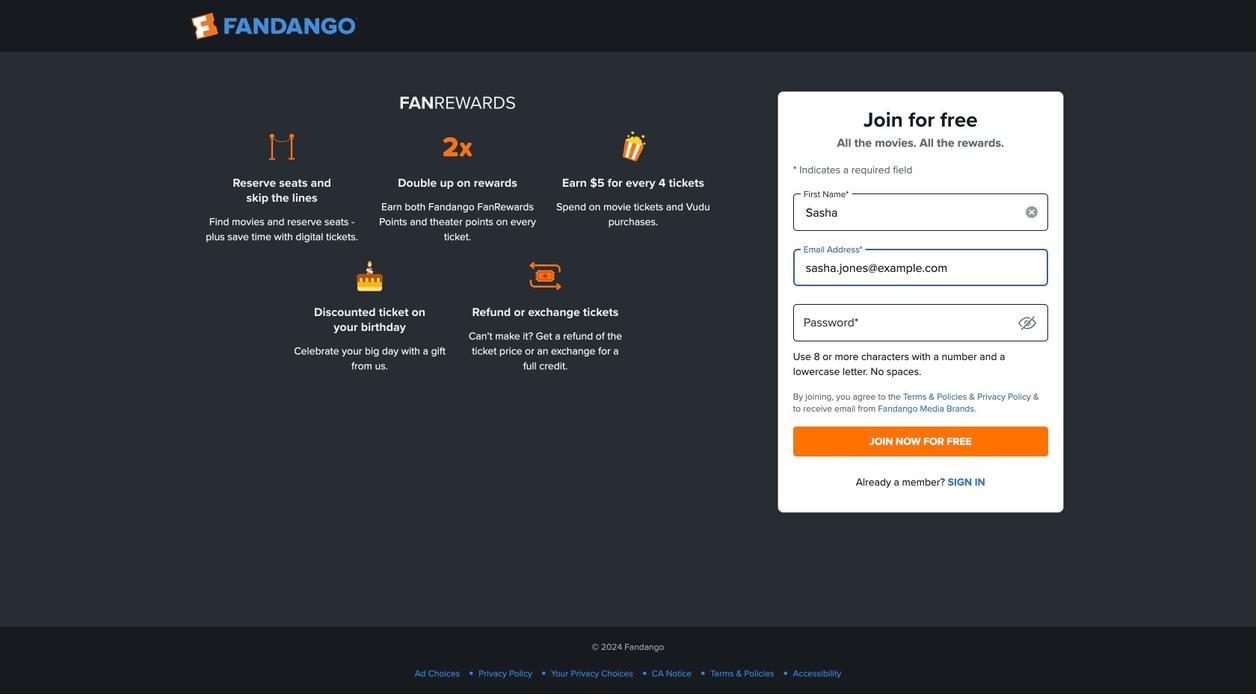 Task type: locate. For each thing, give the bounding box(es) containing it.
1 vertical spatial   text field
[[794, 249, 1049, 287]]

  text field
[[794, 194, 1049, 231], [794, 249, 1049, 287]]

password hide image
[[1019, 317, 1037, 330]]

None submit
[[794, 427, 1049, 457]]

  password field
[[794, 304, 1049, 342]]

2   text field from the top
[[794, 249, 1049, 287]]

0 vertical spatial   text field
[[794, 194, 1049, 231]]



Task type: describe. For each thing, give the bounding box(es) containing it.
fandango home image
[[192, 13, 358, 40]]

1   text field from the top
[[794, 194, 1049, 231]]



